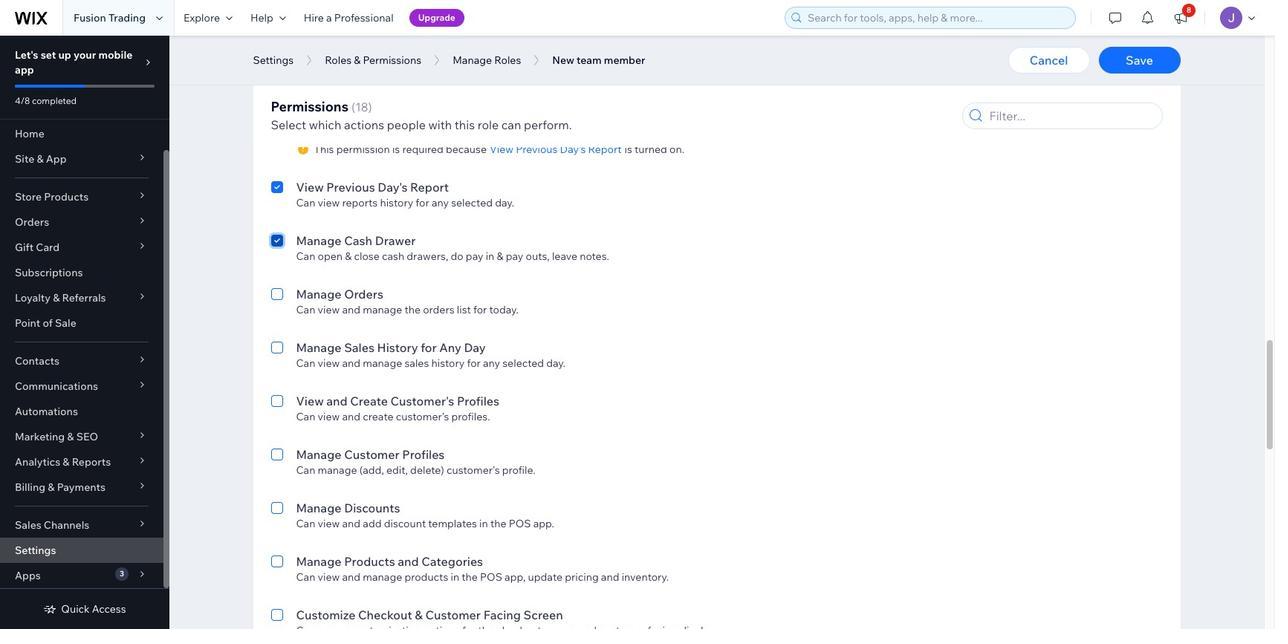 Task type: vqa. For each thing, say whether or not it's contained in the screenshot.
Overview within the button
no



Task type: describe. For each thing, give the bounding box(es) containing it.
leave
[[552, 250, 578, 263]]

can inside apply coupons & custom discounts can apply coupons and discounts with a custom amount during checkout.
[[296, 71, 316, 85]]

site & app
[[15, 152, 67, 166]]

coupons
[[347, 71, 389, 85]]

app,
[[505, 571, 526, 584]]

which
[[309, 117, 342, 132]]

and inside manage discounts can view and add discount templates in the pos app.
[[342, 517, 361, 531]]

products for manage
[[344, 555, 395, 570]]

let's
[[15, 48, 38, 62]]

permission
[[337, 143, 390, 156]]

edit,
[[387, 464, 408, 477]]

can inside manage discounts can view and add discount templates in the pos app.
[[296, 517, 316, 531]]

reports for previous
[[342, 196, 378, 210]]

manage for products
[[296, 555, 342, 570]]

apply
[[296, 55, 330, 70]]

communications button
[[0, 374, 164, 399]]

manage for discounts
[[296, 501, 342, 516]]

store products
[[15, 190, 89, 204]]

can inside manage sales history for any day can view and manage sales history for any selected day.
[[296, 357, 316, 370]]

access
[[92, 603, 126, 616]]

view inside view and create customer's profiles can view and create customer's profiles.
[[318, 410, 340, 424]]

quick access button
[[43, 603, 126, 616]]

team
[[577, 54, 602, 67]]

site
[[15, 152, 34, 166]]

card
[[36, 241, 60, 254]]

sidebar element
[[0, 36, 170, 630]]

discount
[[384, 517, 426, 531]]

and inside apply coupons & custom discounts can apply coupons and discounts with a custom amount during checkout.
[[391, 71, 410, 85]]

people
[[387, 117, 426, 132]]

turned
[[635, 143, 668, 156]]

& inside dropdown button
[[67, 430, 74, 444]]

selected inside view previous day's report can view reports history for any selected day.
[[451, 196, 493, 210]]

the inside manage orders can view and manage the orders list for today.
[[405, 303, 421, 317]]

coupons
[[332, 55, 383, 70]]

with inside the permissions ( 18 ) select which actions people with this role can perform.
[[429, 117, 452, 132]]

8
[[1187, 5, 1192, 15]]

sales inside manage sales history for any day can view and manage sales history for any selected day.
[[344, 341, 375, 355]]

1 horizontal spatial previous
[[516, 143, 558, 156]]

automations link
[[0, 399, 164, 425]]

(add,
[[360, 464, 384, 477]]

day's inside view previous day's report can view reports history for any selected day.
[[378, 180, 408, 195]]

select
[[271, 117, 306, 132]]

cash
[[344, 233, 373, 248]]

for inside manage orders can view and manage the orders list for today.
[[474, 303, 487, 317]]

manage for sales
[[296, 341, 342, 355]]

history inside manage sales history for any day can view and manage sales history for any selected day.
[[432, 357, 465, 370]]

1 is from the left
[[392, 143, 400, 156]]

8 button
[[1165, 0, 1198, 36]]

Filter... field
[[985, 103, 1158, 129]]

hire a professional link
[[295, 0, 403, 36]]

and down create
[[342, 410, 361, 424]]

analytics & reports button
[[0, 450, 164, 475]]

day inside manage sales history for any day can view and manage sales history for any selected day.
[[464, 341, 486, 355]]

save button
[[1099, 47, 1181, 74]]

profile.
[[502, 464, 536, 477]]

can inside view current day report can view reports for the current day.
[[296, 125, 316, 138]]

marketing & seo button
[[0, 425, 164, 450]]

manage roles
[[453, 54, 521, 67]]

reports for current
[[342, 125, 378, 138]]

manage customer profiles can manage (add, edit, delete) customer's profile.
[[296, 448, 536, 477]]

loyalty & referrals
[[15, 291, 106, 305]]

sale
[[55, 317, 76, 330]]

do
[[451, 250, 464, 263]]

sales
[[405, 357, 429, 370]]

report for day
[[397, 109, 436, 123]]

can
[[502, 117, 522, 132]]

manage orders can view and manage the orders list for today.
[[296, 287, 519, 317]]

reports
[[72, 456, 111, 469]]

& inside apply coupons & custom discounts can apply coupons and discounts with a custom amount during checkout.
[[386, 55, 393, 70]]

view for create
[[296, 394, 324, 409]]

settings button
[[246, 49, 301, 71]]

manage for customer
[[296, 448, 342, 462]]

for up the sales
[[421, 341, 437, 355]]

history inside view previous day's report can view reports history for any selected day.
[[380, 196, 414, 210]]

sales channels
[[15, 519, 89, 532]]

& inside button
[[354, 54, 361, 67]]

custom
[[492, 71, 529, 85]]

add
[[363, 517, 382, 531]]

help
[[251, 11, 273, 25]]

manage inside manage customer profiles can manage (add, edit, delete) customer's profile.
[[318, 464, 357, 477]]

today.
[[490, 303, 519, 317]]

can inside manage products and categories can view and manage products in the pos app, update pricing and inventory.
[[296, 571, 316, 584]]

fusion trading
[[74, 11, 146, 25]]

facing
[[484, 608, 521, 623]]

contacts button
[[0, 349, 164, 374]]

day. inside manage sales history for any day can view and manage sales history for any selected day.
[[547, 357, 566, 370]]

discounts inside manage discounts can view and add discount templates in the pos app.
[[344, 501, 400, 516]]

hire a professional
[[304, 11, 394, 25]]

store
[[15, 190, 42, 204]]

orders inside popup button
[[15, 216, 49, 229]]

products for store
[[44, 190, 89, 204]]

during
[[571, 71, 603, 85]]

day. inside view previous day's report can view reports history for any selected day.
[[495, 196, 515, 210]]

the inside manage discounts can view and add discount templates in the pos app.
[[491, 517, 507, 531]]

with inside apply coupons & custom discounts can apply coupons and discounts with a custom amount during checkout.
[[461, 71, 482, 85]]

help button
[[242, 0, 295, 36]]

view inside manage orders can view and manage the orders list for today.
[[318, 303, 340, 317]]

manage for roles
[[453, 54, 492, 67]]

quick access
[[61, 603, 126, 616]]

list
[[457, 303, 471, 317]]

store products button
[[0, 184, 164, 210]]

this
[[314, 143, 334, 156]]

delete)
[[410, 464, 444, 477]]

actions
[[344, 117, 384, 132]]

in inside manage discounts can view and add discount templates in the pos app.
[[480, 517, 488, 531]]

4/8 completed
[[15, 95, 77, 106]]

manage inside manage orders can view and manage the orders list for today.
[[363, 303, 402, 317]]

orders
[[423, 303, 455, 317]]

2 is from the left
[[625, 143, 633, 156]]

customer's inside manage customer profiles can manage (add, edit, delete) customer's profile.
[[447, 464, 500, 477]]

pricing
[[565, 571, 599, 584]]

payments
[[57, 481, 106, 494]]

manage products and categories can view and manage products in the pos app, update pricing and inventory.
[[296, 555, 669, 584]]

1 vertical spatial report
[[588, 143, 622, 156]]

permissions ( 18 ) select which actions people with this role can perform.
[[271, 98, 572, 132]]

pos inside manage products and categories can view and manage products in the pos app, update pricing and inventory.
[[480, 571, 503, 584]]

and inside manage orders can view and manage the orders list for today.
[[342, 303, 361, 317]]

view inside manage discounts can view and add discount templates in the pos app.
[[318, 517, 340, 531]]

communications
[[15, 380, 98, 393]]

fusion
[[74, 11, 106, 25]]

point of sale link
[[0, 311, 164, 336]]

for up profiles.
[[467, 357, 481, 370]]

sales channels button
[[0, 513, 164, 538]]

inventory.
[[622, 571, 669, 584]]

view and create customer's profiles can view and create customer's profiles.
[[296, 394, 500, 424]]

contacts
[[15, 355, 59, 368]]

new team member
[[553, 54, 646, 67]]

the inside view current day report can view reports for the current day.
[[396, 125, 412, 138]]

0 vertical spatial day's
[[560, 143, 586, 156]]

the inside manage products and categories can view and manage products in the pos app, update pricing and inventory.
[[462, 571, 478, 584]]

for inside view previous day's report can view reports history for any selected day.
[[416, 196, 430, 210]]

cash
[[382, 250, 405, 263]]

for inside view current day report can view reports for the current day.
[[380, 125, 394, 138]]

customer's
[[391, 394, 455, 409]]

set
[[41, 48, 56, 62]]

marketing
[[15, 430, 65, 444]]

any inside manage sales history for any day can view and manage sales history for any selected day.
[[483, 357, 500, 370]]

checkout
[[358, 608, 412, 623]]



Task type: locate. For each thing, give the bounding box(es) containing it.
2 can from the top
[[296, 125, 316, 138]]

day's down perform.
[[560, 143, 586, 156]]

0 vertical spatial profiles
[[457, 394, 500, 409]]

this permission is required because view previous day's report is turned on.
[[314, 143, 685, 156]]

1 view from the top
[[318, 125, 340, 138]]

0 horizontal spatial is
[[392, 143, 400, 156]]

in right do on the left top
[[486, 250, 495, 263]]

any up manage cash drawer can open & close cash drawers, do pay in & pay outs, leave notes.
[[432, 196, 449, 210]]

1 vertical spatial day
[[464, 341, 486, 355]]

is down people at the left of the page
[[392, 143, 400, 156]]

profiles inside view and create customer's profiles can view and create customer's profiles.
[[457, 394, 500, 409]]

1 horizontal spatial selected
[[503, 357, 544, 370]]

9 can from the top
[[296, 517, 316, 531]]

0 horizontal spatial pos
[[480, 571, 503, 584]]

pos
[[509, 517, 531, 531], [480, 571, 503, 584]]

roles
[[325, 54, 352, 67], [495, 54, 521, 67]]

0 vertical spatial a
[[326, 11, 332, 25]]

customer up the (add, at bottom
[[344, 448, 400, 462]]

report
[[397, 109, 436, 123], [588, 143, 622, 156], [410, 180, 449, 195]]

3 can from the top
[[296, 196, 316, 210]]

billing
[[15, 481, 45, 494]]

1 horizontal spatial settings
[[253, 54, 294, 67]]

0 horizontal spatial day's
[[378, 180, 408, 195]]

0 horizontal spatial pay
[[466, 250, 484, 263]]

18
[[356, 100, 368, 114]]

0 horizontal spatial any
[[432, 196, 449, 210]]

apply coupons & custom discounts can apply coupons and discounts with a custom amount during checkout.
[[296, 55, 652, 85]]

1 horizontal spatial permissions
[[363, 54, 422, 67]]

manage down history
[[363, 357, 402, 370]]

manage left the (add, at bottom
[[318, 464, 357, 477]]

manage for cash
[[296, 233, 342, 248]]

and
[[391, 71, 410, 85], [342, 303, 361, 317], [342, 357, 361, 370], [327, 394, 348, 409], [342, 410, 361, 424], [342, 517, 361, 531], [398, 555, 419, 570], [342, 571, 361, 584], [601, 571, 620, 584]]

quick
[[61, 603, 90, 616]]

the
[[396, 125, 412, 138], [405, 303, 421, 317], [491, 517, 507, 531], [462, 571, 478, 584]]

can inside manage cash drawer can open & close cash drawers, do pay in & pay outs, leave notes.
[[296, 250, 316, 263]]

manage inside manage roles button
[[453, 54, 492, 67]]

up
[[58, 48, 71, 62]]

0 vertical spatial pos
[[509, 517, 531, 531]]

for up drawer
[[416, 196, 430, 210]]

1 horizontal spatial any
[[483, 357, 500, 370]]

discounts up discounts
[[443, 55, 499, 70]]

)
[[368, 100, 372, 114]]

view inside view current day report can view reports for the current day.
[[296, 109, 324, 123]]

update
[[528, 571, 563, 584]]

roles inside manage roles button
[[495, 54, 521, 67]]

new
[[553, 54, 575, 67]]

products inside manage products and categories can view and manage products in the pos app, update pricing and inventory.
[[344, 555, 395, 570]]

manage up history
[[363, 303, 402, 317]]

products
[[405, 571, 449, 584]]

customer inside manage customer profiles can manage (add, edit, delete) customer's profile.
[[344, 448, 400, 462]]

upgrade button
[[409, 9, 465, 27]]

report inside view current day report can view reports for the current day.
[[397, 109, 436, 123]]

day right )
[[372, 109, 394, 123]]

completed
[[32, 95, 77, 106]]

view inside view current day report can view reports for the current day.
[[318, 125, 340, 138]]

2 vertical spatial day.
[[547, 357, 566, 370]]

and up create
[[342, 357, 361, 370]]

hire
[[304, 11, 324, 25]]

view down the "can"
[[490, 143, 514, 156]]

view inside manage products and categories can view and manage products in the pos app, update pricing and inventory.
[[318, 571, 340, 584]]

0 horizontal spatial orders
[[15, 216, 49, 229]]

view down this
[[296, 180, 324, 195]]

view current day report can view reports for the current day.
[[296, 109, 472, 138]]

1 horizontal spatial pos
[[509, 517, 531, 531]]

the up required
[[396, 125, 412, 138]]

reports up permission
[[342, 125, 378, 138]]

professional
[[334, 11, 394, 25]]

1 horizontal spatial discounts
[[443, 55, 499, 70]]

0 vertical spatial orders
[[15, 216, 49, 229]]

and left add on the left bottom
[[342, 517, 361, 531]]

for right the list
[[474, 303, 487, 317]]

the left orders
[[405, 303, 421, 317]]

0 vertical spatial any
[[432, 196, 449, 210]]

subscriptions
[[15, 266, 83, 280]]

0 vertical spatial permissions
[[363, 54, 422, 67]]

2 horizontal spatial day.
[[547, 357, 566, 370]]

1 vertical spatial a
[[484, 71, 490, 85]]

1 horizontal spatial with
[[461, 71, 482, 85]]

0 vertical spatial products
[[44, 190, 89, 204]]

manage roles button
[[445, 49, 529, 71]]

roles up custom
[[495, 54, 521, 67]]

0 horizontal spatial discounts
[[344, 501, 400, 516]]

1 vertical spatial history
[[432, 357, 465, 370]]

channels
[[44, 519, 89, 532]]

sales inside "dropdown button"
[[15, 519, 41, 532]]

report left turned
[[588, 143, 622, 156]]

point of sale
[[15, 317, 76, 330]]

1 vertical spatial profiles
[[402, 448, 445, 462]]

1 reports from the top
[[342, 125, 378, 138]]

2 vertical spatial in
[[451, 571, 460, 584]]

3 view from the top
[[318, 303, 340, 317]]

pay left outs, at left top
[[506, 250, 524, 263]]

1 horizontal spatial sales
[[344, 341, 375, 355]]

profiles inside manage customer profiles can manage (add, edit, delete) customer's profile.
[[402, 448, 445, 462]]

view left create
[[296, 394, 324, 409]]

in right "templates"
[[480, 517, 488, 531]]

profiles up profiles.
[[457, 394, 500, 409]]

for up permission
[[380, 125, 394, 138]]

any down today.
[[483, 357, 500, 370]]

and down custom
[[391, 71, 410, 85]]

1 vertical spatial day.
[[495, 196, 515, 210]]

1 horizontal spatial roles
[[495, 54, 521, 67]]

profiles
[[457, 394, 500, 409], [402, 448, 445, 462]]

& inside dropdown button
[[63, 456, 70, 469]]

None checkbox
[[271, 54, 283, 85], [271, 232, 283, 263], [271, 339, 283, 370], [271, 446, 283, 477], [271, 500, 283, 531], [271, 54, 283, 85], [271, 232, 283, 263], [271, 339, 283, 370], [271, 446, 283, 477], [271, 500, 283, 531]]

a inside apply coupons & custom discounts can apply coupons and discounts with a custom amount during checkout.
[[484, 71, 490, 85]]

pay right do on the left top
[[466, 250, 484, 263]]

manage up "checkout" on the left of the page
[[363, 571, 402, 584]]

and inside manage sales history for any day can view and manage sales history for any selected day.
[[342, 357, 361, 370]]

orders down store
[[15, 216, 49, 229]]

2 reports from the top
[[342, 196, 378, 210]]

5 can from the top
[[296, 303, 316, 317]]

10 can from the top
[[296, 571, 316, 584]]

1 vertical spatial day's
[[378, 180, 408, 195]]

1 vertical spatial products
[[344, 555, 395, 570]]

roles & permissions button
[[318, 49, 429, 71]]

view inside view previous day's report can view reports history for any selected day.
[[296, 180, 324, 195]]

discounts inside apply coupons & custom discounts can apply coupons and discounts with a custom amount during checkout.
[[443, 55, 499, 70]]

0 vertical spatial previous
[[516, 143, 558, 156]]

the left the app.
[[491, 517, 507, 531]]

5 view from the top
[[318, 410, 340, 424]]

0 horizontal spatial settings
[[15, 544, 56, 558]]

0 horizontal spatial day.
[[452, 125, 472, 138]]

0 horizontal spatial selected
[[451, 196, 493, 210]]

orders
[[15, 216, 49, 229], [344, 287, 384, 302]]

roles up apply on the left top
[[325, 54, 352, 67]]

report inside view previous day's report can view reports history for any selected day.
[[410, 180, 449, 195]]

1 horizontal spatial pay
[[506, 250, 524, 263]]

save
[[1126, 53, 1154, 68]]

1 horizontal spatial products
[[344, 555, 395, 570]]

manage inside manage customer profiles can manage (add, edit, delete) customer's profile.
[[296, 448, 342, 462]]

manage for orders
[[296, 287, 342, 302]]

reports inside view previous day's report can view reports history for any selected day.
[[342, 196, 378, 210]]

previous down perform.
[[516, 143, 558, 156]]

0 vertical spatial discounts
[[443, 55, 499, 70]]

billing & payments
[[15, 481, 106, 494]]

cancel
[[1030, 53, 1069, 68]]

profiles up delete)
[[402, 448, 445, 462]]

customer down products
[[426, 608, 481, 623]]

2 view from the top
[[318, 196, 340, 210]]

1 horizontal spatial profiles
[[457, 394, 500, 409]]

and left create
[[327, 394, 348, 409]]

settings link
[[0, 538, 164, 564]]

discounts up add on the left bottom
[[344, 501, 400, 516]]

0 vertical spatial day.
[[452, 125, 472, 138]]

1 pay from the left
[[466, 250, 484, 263]]

permissions
[[363, 54, 422, 67], [271, 98, 349, 115]]

selected down today.
[[503, 357, 544, 370]]

subscriptions link
[[0, 260, 164, 285]]

day. inside view current day report can view reports for the current day.
[[452, 125, 472, 138]]

2 pay from the left
[[506, 250, 524, 263]]

a down manage roles
[[484, 71, 490, 85]]

pos left the app.
[[509, 517, 531, 531]]

with left the this
[[429, 117, 452, 132]]

history down any
[[432, 357, 465, 370]]

4 view from the top
[[318, 357, 340, 370]]

1 horizontal spatial is
[[625, 143, 633, 156]]

manage inside manage products and categories can view and manage products in the pos app, update pricing and inventory.
[[363, 571, 402, 584]]

manage
[[453, 54, 492, 67], [296, 233, 342, 248], [296, 287, 342, 302], [296, 341, 342, 355], [296, 448, 342, 462], [296, 501, 342, 516], [296, 555, 342, 570]]

2 roles from the left
[[495, 54, 521, 67]]

sales left history
[[344, 341, 375, 355]]

0 horizontal spatial products
[[44, 190, 89, 204]]

can inside view previous day's report can view reports history for any selected day.
[[296, 196, 316, 210]]

customer
[[344, 448, 400, 462], [426, 608, 481, 623]]

day right any
[[464, 341, 486, 355]]

gift card
[[15, 241, 60, 254]]

upgrade
[[418, 12, 456, 23]]

gift card button
[[0, 235, 164, 260]]

in down categories
[[451, 571, 460, 584]]

0 horizontal spatial roles
[[325, 54, 352, 67]]

can inside manage orders can view and manage the orders list for today.
[[296, 303, 316, 317]]

required
[[403, 143, 444, 156]]

selected inside manage sales history for any day can view and manage sales history for any selected day.
[[503, 357, 544, 370]]

0 vertical spatial settings
[[253, 54, 294, 67]]

0 vertical spatial history
[[380, 196, 414, 210]]

cancel button
[[1009, 47, 1090, 74]]

view inside view previous day's report can view reports history for any selected day.
[[318, 196, 340, 210]]

2 vertical spatial report
[[410, 180, 449, 195]]

checkout.
[[605, 71, 652, 85]]

0 vertical spatial sales
[[344, 341, 375, 355]]

None checkbox
[[271, 107, 283, 156], [271, 178, 283, 210], [271, 285, 283, 317], [271, 393, 283, 424], [271, 553, 283, 584], [271, 607, 283, 630], [271, 107, 283, 156], [271, 178, 283, 210], [271, 285, 283, 317], [271, 393, 283, 424], [271, 553, 283, 584], [271, 607, 283, 630]]

manage inside manage cash drawer can open & close cash drawers, do pay in & pay outs, leave notes.
[[296, 233, 342, 248]]

day inside view current day report can view reports for the current day.
[[372, 109, 394, 123]]

1 horizontal spatial a
[[484, 71, 490, 85]]

0 horizontal spatial sales
[[15, 519, 41, 532]]

day's down permission
[[378, 180, 408, 195]]

and up products
[[398, 555, 419, 570]]

view for day's
[[296, 180, 324, 195]]

1 vertical spatial customer's
[[447, 464, 500, 477]]

billing & payments button
[[0, 475, 164, 500]]

any inside view previous day's report can view reports history for any selected day.
[[432, 196, 449, 210]]

0 vertical spatial report
[[397, 109, 436, 123]]

view inside manage sales history for any day can view and manage sales history for any selected day.
[[318, 357, 340, 370]]

the down categories
[[462, 571, 478, 584]]

notes.
[[580, 250, 610, 263]]

1 vertical spatial reports
[[342, 196, 378, 210]]

orders down close
[[344, 287, 384, 302]]

drawers,
[[407, 250, 449, 263]]

1 vertical spatial discounts
[[344, 501, 400, 516]]

6 view from the top
[[318, 517, 340, 531]]

0 horizontal spatial a
[[326, 11, 332, 25]]

permissions up coupons
[[363, 54, 422, 67]]

view inside view and create customer's profiles can view and create customer's profiles.
[[296, 394, 324, 409]]

settings up apps
[[15, 544, 56, 558]]

create
[[363, 410, 394, 424]]

settings for settings link
[[15, 544, 56, 558]]

customize
[[296, 608, 356, 623]]

outs,
[[526, 250, 550, 263]]

products down add on the left bottom
[[344, 555, 395, 570]]

manage inside manage discounts can view and add discount templates in the pos app.
[[296, 501, 342, 516]]

roles inside roles & permissions button
[[325, 54, 352, 67]]

previous down permission
[[327, 180, 375, 195]]

reports up the cash
[[342, 196, 378, 210]]

orders inside manage orders can view and manage the orders list for today.
[[344, 287, 384, 302]]

1 vertical spatial sales
[[15, 519, 41, 532]]

1 vertical spatial selected
[[503, 357, 544, 370]]

1 vertical spatial with
[[429, 117, 452, 132]]

with
[[461, 71, 482, 85], [429, 117, 452, 132]]

1 vertical spatial settings
[[15, 544, 56, 558]]

your
[[74, 48, 96, 62]]

8 can from the top
[[296, 464, 316, 477]]

1 vertical spatial permissions
[[271, 98, 349, 115]]

can inside view and create customer's profiles can view and create customer's profiles.
[[296, 410, 316, 424]]

1 horizontal spatial customer
[[426, 608, 481, 623]]

reports inside view current day report can view reports for the current day.
[[342, 125, 378, 138]]

1 vertical spatial in
[[480, 517, 488, 531]]

4 can from the top
[[296, 250, 316, 263]]

0 horizontal spatial customer
[[344, 448, 400, 462]]

0 horizontal spatial previous
[[327, 180, 375, 195]]

0 horizontal spatial with
[[429, 117, 452, 132]]

customer's down customer's
[[396, 410, 449, 424]]

history
[[377, 341, 418, 355]]

report up current
[[397, 109, 436, 123]]

0 vertical spatial in
[[486, 250, 495, 263]]

analytics & reports
[[15, 456, 111, 469]]

manage
[[363, 303, 402, 317], [363, 357, 402, 370], [318, 464, 357, 477], [363, 571, 402, 584]]

0 vertical spatial with
[[461, 71, 482, 85]]

& inside 'popup button'
[[53, 291, 60, 305]]

view for day
[[296, 109, 324, 123]]

0 horizontal spatial history
[[380, 196, 414, 210]]

1 vertical spatial pos
[[480, 571, 503, 584]]

day's
[[560, 143, 586, 156], [378, 180, 408, 195]]

in inside manage products and categories can view and manage products in the pos app, update pricing and inventory.
[[451, 571, 460, 584]]

permissions inside the permissions ( 18 ) select which actions people with this role can perform.
[[271, 98, 349, 115]]

explore
[[184, 11, 220, 25]]

0 vertical spatial customer's
[[396, 410, 449, 424]]

products inside popup button
[[44, 190, 89, 204]]

site & app button
[[0, 146, 164, 172]]

orders button
[[0, 210, 164, 235]]

permissions up which
[[271, 98, 349, 115]]

previous inside view previous day's report can view reports history for any selected day.
[[327, 180, 375, 195]]

previous
[[516, 143, 558, 156], [327, 180, 375, 195]]

manage inside manage orders can view and manage the orders list for today.
[[296, 287, 342, 302]]

1 horizontal spatial history
[[432, 357, 465, 370]]

0 vertical spatial day
[[372, 109, 394, 123]]

settings left apply
[[253, 54, 294, 67]]

categories
[[422, 555, 483, 570]]

profiles.
[[452, 410, 490, 424]]

view
[[318, 125, 340, 138], [318, 196, 340, 210], [318, 303, 340, 317], [318, 357, 340, 370], [318, 410, 340, 424], [318, 517, 340, 531], [318, 571, 340, 584]]

0 vertical spatial customer
[[344, 448, 400, 462]]

0 horizontal spatial permissions
[[271, 98, 349, 115]]

in inside manage cash drawer can open & close cash drawers, do pay in & pay outs, leave notes.
[[486, 250, 495, 263]]

manage inside manage sales history for any day can view and manage sales history for any selected day.
[[296, 341, 342, 355]]

perform.
[[524, 117, 572, 132]]

apply
[[318, 71, 345, 85]]

history up drawer
[[380, 196, 414, 210]]

can inside manage customer profiles can manage (add, edit, delete) customer's profile.
[[296, 464, 316, 477]]

and right pricing
[[601, 571, 620, 584]]

a
[[326, 11, 332, 25], [484, 71, 490, 85]]

seo
[[76, 430, 98, 444]]

report for day's
[[410, 180, 449, 195]]

1 horizontal spatial orders
[[344, 287, 384, 302]]

1 vertical spatial orders
[[344, 287, 384, 302]]

0 vertical spatial reports
[[342, 125, 378, 138]]

a right hire
[[326, 11, 332, 25]]

selected up manage cash drawer can open & close cash drawers, do pay in & pay outs, leave notes.
[[451, 196, 493, 210]]

0 horizontal spatial profiles
[[402, 448, 445, 462]]

products
[[44, 190, 89, 204], [344, 555, 395, 570]]

is left turned
[[625, 143, 633, 156]]

7 view from the top
[[318, 571, 340, 584]]

1 roles from the left
[[325, 54, 352, 67]]

manage inside manage products and categories can view and manage products in the pos app, update pricing and inventory.
[[296, 555, 342, 570]]

pos left app,
[[480, 571, 503, 584]]

settings inside button
[[253, 54, 294, 67]]

manage inside manage sales history for any day can view and manage sales history for any selected day.
[[363, 357, 402, 370]]

view up this
[[296, 109, 324, 123]]

customer's left profile.
[[447, 464, 500, 477]]

1 horizontal spatial day.
[[495, 196, 515, 210]]

manage cash drawer can open & close cash drawers, do pay in & pay outs, leave notes.
[[296, 233, 610, 263]]

1 horizontal spatial day's
[[560, 143, 586, 156]]

is
[[392, 143, 400, 156], [625, 143, 633, 156]]

0 vertical spatial selected
[[451, 196, 493, 210]]

pos inside manage discounts can view and add discount templates in the pos app.
[[509, 517, 531, 531]]

customer's inside view and create customer's profiles can view and create customer's profiles.
[[396, 410, 449, 424]]

1 vertical spatial any
[[483, 357, 500, 370]]

1 vertical spatial customer
[[426, 608, 481, 623]]

settings for settings button
[[253, 54, 294, 67]]

Search for tools, apps, help & more... field
[[804, 7, 1071, 28]]

and up the customize
[[342, 571, 361, 584]]

sales down 'billing'
[[15, 519, 41, 532]]

6 can from the top
[[296, 357, 316, 370]]

report down required
[[410, 180, 449, 195]]

0 horizontal spatial day
[[372, 109, 394, 123]]

products up orders popup button at the left of page
[[44, 190, 89, 204]]

permissions inside button
[[363, 54, 422, 67]]

this
[[455, 117, 475, 132]]

with down manage roles
[[461, 71, 482, 85]]

1 horizontal spatial day
[[464, 341, 486, 355]]

7 can from the top
[[296, 410, 316, 424]]

settings inside sidebar element
[[15, 544, 56, 558]]

1 can from the top
[[296, 71, 316, 85]]

1 vertical spatial previous
[[327, 180, 375, 195]]

and down close
[[342, 303, 361, 317]]

in
[[486, 250, 495, 263], [480, 517, 488, 531], [451, 571, 460, 584]]



